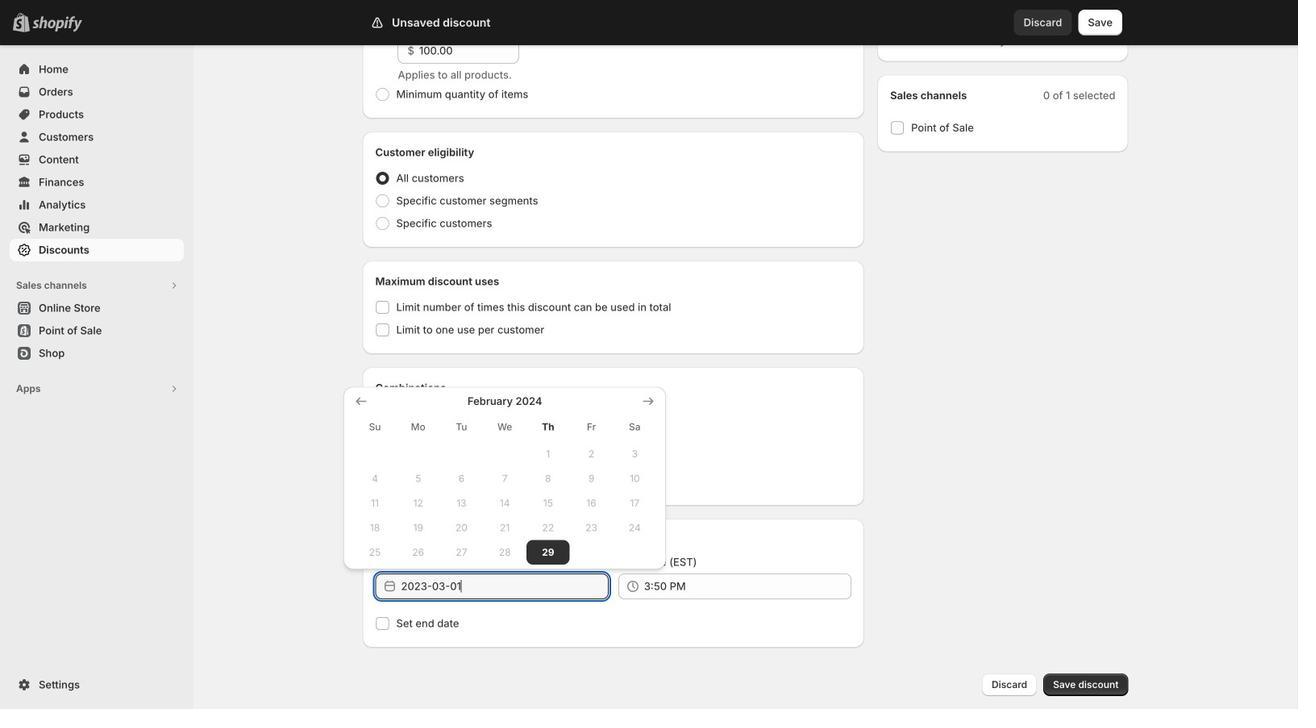 Task type: vqa. For each thing, say whether or not it's contained in the screenshot.
0.00 text box
yes



Task type: describe. For each thing, give the bounding box(es) containing it.
wednesday element
[[483, 413, 527, 442]]

shopify image
[[32, 16, 82, 32]]

sunday element
[[353, 413, 397, 442]]

Enter time text field
[[644, 574, 852, 599]]

friday element
[[570, 413, 613, 442]]



Task type: locate. For each thing, give the bounding box(es) containing it.
thursday element
[[527, 413, 570, 442]]

0.00 text field
[[419, 38, 519, 64]]

grid
[[353, 393, 657, 565]]

saturday element
[[613, 413, 657, 442]]

monday element
[[397, 413, 440, 442]]

YYYY-MM-DD text field
[[401, 574, 609, 599]]

tuesday element
[[440, 413, 483, 442]]



